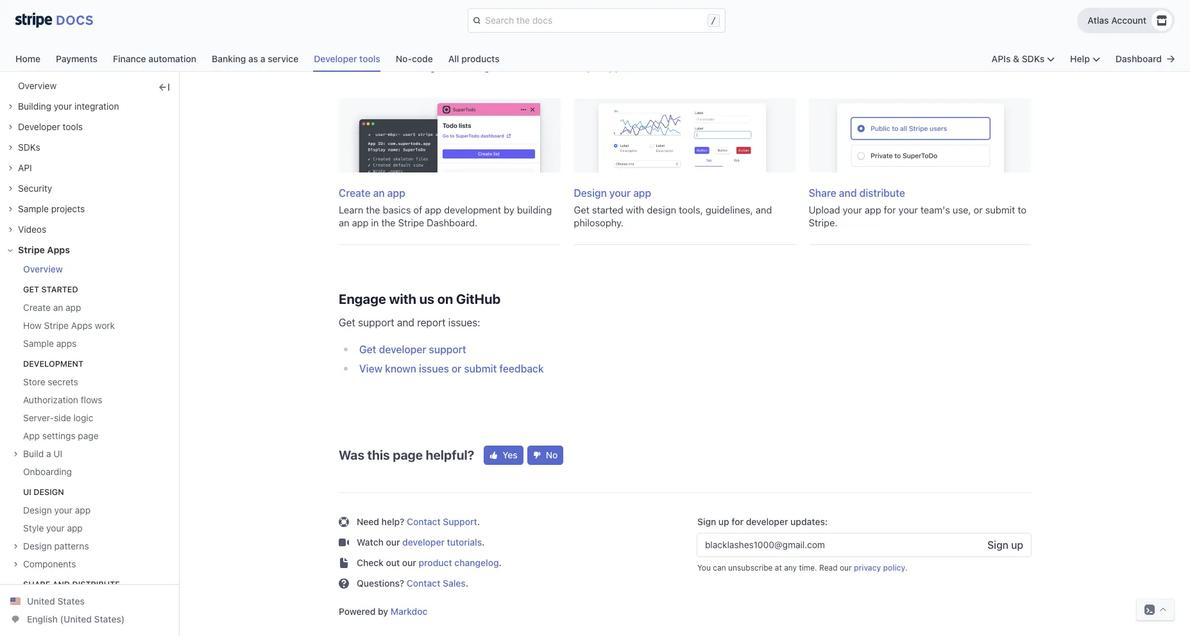 Task type: describe. For each thing, give the bounding box(es) containing it.
get for get started
[[23, 285, 39, 295]]

1 vertical spatial ui
[[54, 449, 62, 460]]

sales
[[443, 578, 466, 589]]

check
[[357, 558, 384, 569]]

get support and report issues:
[[339, 317, 481, 329]]

building your integration
[[18, 101, 119, 112]]

apps
[[56, 338, 77, 349]]

0 vertical spatial developer tools link
[[314, 50, 396, 72]]

overview for how stripe apps work link
[[23, 264, 63, 275]]

policy
[[884, 564, 906, 573]]

a inside "build a ui" link
[[46, 449, 51, 460]]

development
[[23, 359, 83, 369]]

payments
[[56, 53, 98, 64]]

videos link
[[8, 223, 46, 236]]

0 horizontal spatial with
[[389, 291, 417, 307]]

api link
[[8, 162, 32, 175]]

feedback
[[500, 363, 544, 375]]

learn the basics of app development by building an app in the stripe dashboard.
[[339, 204, 552, 229]]

no-
[[396, 53, 412, 64]]

your right building
[[54, 101, 72, 112]]

1 vertical spatial support
[[429, 344, 467, 356]]

stripe apps link
[[8, 244, 138, 257]]

page for settings
[[78, 431, 99, 442]]

0 vertical spatial apps
[[602, 61, 627, 73]]

users
[[431, 44, 457, 56]]

0 vertical spatial an
[[373, 187, 385, 199]]

1 vertical spatial tools
[[63, 121, 83, 132]]

svg image for yes
[[490, 452, 498, 460]]

0 vertical spatial work
[[629, 61, 653, 73]]

0 horizontal spatial create
[[23, 302, 51, 313]]

sample for sample apps
[[23, 338, 54, 349]]

onboarding
[[23, 467, 72, 478]]

(united
[[60, 614, 92, 625]]

you inside with ui extensions, users can interact with your app, right inside stripe. you can also use stripe apis to do anything a user can do in stripe, like using webhooks or reading and writing data.
[[673, 44, 690, 56]]

stripe inside with ui extensions, users can interact with your app, right inside stripe. you can also use stripe apis to do anything a user can do in stripe, like using webhooks or reading and writing data.
[[753, 44, 781, 56]]

how stripe apps work
[[23, 320, 115, 331]]

1 horizontal spatial design your app link
[[572, 98, 796, 203]]

0 vertical spatial share
[[809, 187, 837, 199]]

your left the team's
[[899, 204, 919, 216]]

dashboard
[[1116, 53, 1163, 64]]

onboarding link
[[13, 466, 72, 479]]

philosophy.
[[574, 217, 624, 229]]

tools,
[[679, 204, 703, 216]]

a inside with ui extensions, users can interact with your app, right inside stripe. you can also use stripe apis to do anything a user can do in stripe, like using webhooks or reading and writing data.
[[877, 44, 882, 56]]

0 vertical spatial contact
[[407, 517, 441, 528]]

get developer support link
[[359, 344, 467, 356]]

to inside upload your app for your team's use, or submit to stripe.
[[1018, 204, 1027, 216]]

sample apps
[[23, 338, 77, 349]]

settings
[[42, 431, 76, 442]]

get for get developer support
[[359, 344, 376, 356]]

sample projects
[[18, 203, 85, 214]]

stripe down right on the top
[[571, 61, 600, 73]]

authorization flows link
[[13, 394, 102, 407]]

0 horizontal spatial our
[[386, 537, 400, 548]]

1 vertical spatial you
[[698, 564, 711, 573]]

an image of the stripe logo image
[[15, 12, 93, 28]]

0 vertical spatial design
[[574, 187, 607, 199]]

stripe up 'sample apps'
[[44, 320, 69, 331]]

&
[[1014, 53, 1020, 64]]

this
[[367, 448, 390, 463]]

as
[[248, 53, 258, 64]]

powered by markdoc
[[339, 607, 428, 618]]

learn for learn the basics of app development by building an app in the stripe dashboard.
[[339, 204, 364, 216]]

how stripe apps work link
[[13, 320, 115, 333]]

0 horizontal spatial support
[[358, 317, 395, 329]]

an inside learn the basics of app development by building an app in the stripe dashboard.
[[339, 217, 350, 229]]

0 horizontal spatial create an app
[[23, 302, 81, 313]]

can right user
[[908, 44, 924, 56]]

automation
[[148, 53, 196, 64]]

time.
[[799, 564, 818, 573]]

development
[[444, 204, 501, 216]]

dropdown closed image for sdks
[[8, 145, 13, 150]]

stripe apps
[[18, 245, 70, 255]]

0 horizontal spatial share and distribute
[[23, 580, 120, 590]]

up for sign up for developer updates:
[[719, 517, 730, 528]]

components
[[23, 559, 76, 570]]

0 horizontal spatial developer tools
[[18, 121, 83, 132]]

1 vertical spatial design
[[23, 505, 52, 516]]

overview link for create an app link to the left
[[13, 263, 63, 276]]

use
[[734, 44, 751, 56]]

issues
[[419, 363, 449, 375]]

0 vertical spatial share and distribute
[[809, 187, 906, 199]]

build a ui
[[23, 449, 62, 460]]

1 horizontal spatial design your app
[[574, 187, 652, 199]]

was
[[339, 448, 365, 463]]

no button
[[528, 447, 563, 465]]

get started with design tools, guidelines, and philosophy.
[[574, 204, 772, 229]]

0 vertical spatial create an app
[[339, 187, 406, 199]]

2 vertical spatial or
[[452, 363, 462, 375]]

build
[[23, 449, 44, 460]]

banking as a service
[[212, 53, 299, 64]]

banking as a service link
[[212, 50, 314, 72]]

app inside upload your app for your team's use, or submit to stripe.
[[865, 204, 882, 216]]

basics
[[383, 204, 411, 216]]

0 horizontal spatial by
[[378, 607, 388, 618]]

english (united states) button
[[10, 614, 125, 627]]

0 vertical spatial developer tools
[[314, 53, 381, 64]]

all products
[[449, 53, 500, 64]]

2 vertical spatial an
[[53, 302, 63, 313]]

2 vertical spatial design
[[23, 541, 52, 552]]

sdks inside button
[[1022, 53, 1045, 64]]

can left also
[[693, 44, 710, 56]]

view
[[359, 363, 383, 375]]

stripe. inside with ui extensions, users can interact with your app, right inside stripe. you can also use stripe apis to do anything a user can do in stripe, like using webhooks or reading and writing data.
[[640, 44, 670, 56]]

get started
[[23, 285, 78, 295]]

atlas account
[[1088, 15, 1147, 26]]

code
[[412, 53, 433, 64]]

contact support link
[[407, 517, 477, 528]]

issues:
[[449, 317, 481, 329]]

atlas account button
[[1078, 8, 1175, 33]]

2 vertical spatial developer
[[403, 537, 445, 548]]

tools inside "tab list"
[[360, 53, 381, 64]]

need help? contact support .
[[357, 517, 480, 528]]

1 horizontal spatial our
[[402, 558, 417, 569]]

support
[[443, 517, 477, 528]]

started for get started with design tools, guidelines, and philosophy.
[[592, 204, 624, 216]]

design inside get started with design tools, guidelines, and philosophy.
[[647, 204, 677, 216]]

building
[[517, 204, 552, 216]]

style your app
[[23, 523, 83, 534]]

learn how stripe apps work link
[[519, 61, 653, 73]]

and left report at left
[[397, 317, 415, 329]]

learn for learn how stripe apps work
[[519, 61, 546, 73]]

0 vertical spatial distribute
[[860, 187, 906, 199]]

inside
[[610, 44, 637, 56]]

to inside with ui extensions, users can interact with your app, right inside stripe. you can also use stripe apis to do anything a user can do in stripe, like using webhooks or reading and writing data.
[[807, 44, 816, 56]]

by inside learn the basics of app development by building an app in the stripe dashboard.
[[504, 204, 515, 216]]

states)
[[94, 614, 125, 625]]

for inside upload your app for your team's use, or submit to stripe.
[[884, 204, 897, 216]]

learn how stripe apps work
[[519, 61, 653, 73]]

use,
[[953, 204, 972, 216]]

0 vertical spatial developer
[[379, 344, 427, 356]]

1 vertical spatial submit
[[464, 363, 497, 375]]

2 horizontal spatial our
[[840, 564, 852, 573]]

your up design patterns
[[46, 523, 65, 534]]

store
[[23, 377, 45, 388]]

click to collapse the sidebar and hide the navigation image
[[159, 82, 169, 92]]

0 horizontal spatial developer
[[18, 121, 60, 132]]

writing
[[459, 61, 490, 73]]

style
[[23, 523, 44, 534]]

with inside with ui extensions, users can interact with your app, right inside stripe. you can also use stripe apis to do anything a user can do in stripe, like using webhooks or reading and writing data.
[[517, 44, 536, 56]]

api
[[18, 162, 32, 173]]

and inside with ui extensions, users can interact with your app, right inside stripe. you can also use stripe apis to do anything a user can do in stripe, like using webhooks or reading and writing data.
[[439, 61, 456, 73]]

home
[[15, 53, 40, 64]]

can up "writing"
[[459, 44, 476, 56]]

2 do from the left
[[927, 44, 939, 56]]

server-side logic
[[23, 413, 93, 424]]

your inside with ui extensions, users can interact with your app, right inside stripe. you can also use stripe apis to do anything a user can do in stripe, like using webhooks or reading and writing data.
[[539, 44, 560, 56]]

help?
[[382, 517, 405, 528]]

security link
[[8, 182, 52, 195]]

sign up for developer updates:
[[698, 517, 828, 528]]

at
[[775, 564, 782, 573]]

upload
[[809, 204, 841, 216]]

contact sales link
[[407, 578, 466, 589]]

projects
[[51, 203, 85, 214]]

using
[[1004, 44, 1029, 56]]

and up united states
[[52, 580, 70, 590]]

powered
[[339, 607, 376, 618]]

or inside with ui extensions, users can interact with your app, right inside stripe. you can also use stripe apis to do anything a user can do in stripe, like using webhooks or reading and writing data.
[[389, 61, 398, 73]]

/
[[711, 15, 717, 26]]

1 vertical spatial developer
[[746, 517, 789, 528]]



Task type: vqa. For each thing, say whether or not it's contained in the screenshot.
Dropdown closed image corresponding to Build
yes



Task type: locate. For each thing, give the bounding box(es) containing it.
design left tools, in the top of the page
[[647, 204, 677, 216]]

sample apps link
[[13, 338, 77, 350]]

your
[[539, 44, 560, 56], [54, 101, 72, 112], [610, 187, 631, 199], [843, 204, 863, 216], [899, 204, 919, 216], [54, 505, 73, 516], [46, 523, 65, 534]]

your up style your app
[[54, 505, 73, 516]]

1 vertical spatial developer tools link
[[8, 121, 83, 134]]

svg image
[[490, 452, 498, 460], [533, 452, 541, 460]]

1 vertical spatial share and distribute
[[23, 580, 120, 590]]

contact
[[407, 517, 441, 528], [407, 578, 441, 589]]

1 horizontal spatial for
[[884, 204, 897, 216]]

dropdown closed image inside sdks link
[[8, 145, 13, 150]]

sdks link
[[8, 141, 40, 154]]

1 vertical spatial for
[[732, 517, 744, 528]]

create an app
[[339, 187, 406, 199], [23, 302, 81, 313]]

dropdown closed image inside the design patterns link
[[13, 544, 18, 550]]

0 horizontal spatial up
[[719, 517, 730, 528]]

stripe. down upload
[[809, 217, 838, 229]]

0 horizontal spatial an
[[53, 302, 63, 313]]

english (united states)
[[27, 614, 125, 625]]

1 vertical spatial stripe.
[[809, 217, 838, 229]]

developer down building
[[18, 121, 60, 132]]

on
[[438, 291, 453, 307]]

1 vertical spatial page
[[393, 448, 423, 463]]

get for get support and report issues:
[[339, 317, 356, 329]]

Search the docs text field
[[483, 10, 706, 31]]

our right out
[[402, 558, 417, 569]]

help
[[1071, 53, 1090, 64]]

stripe. right the inside
[[640, 44, 670, 56]]

finance
[[113, 53, 146, 64]]

or right issues
[[452, 363, 462, 375]]

1 horizontal spatial svg image
[[533, 452, 541, 460]]

dropdown closed image inside "build a ui" link
[[13, 452, 18, 457]]

and inside share and distribute link
[[839, 187, 857, 199]]

learn left how
[[519, 61, 546, 73]]

0 vertical spatial started
[[592, 204, 624, 216]]

learn inside learn the basics of app development by building an app in the stripe dashboard.
[[339, 204, 364, 216]]

0 vertical spatial create
[[339, 187, 371, 199]]

create an app link
[[336, 98, 561, 203], [13, 302, 81, 315]]

all
[[449, 53, 459, 64]]

for left the team's
[[884, 204, 897, 216]]

1 horizontal spatial apis
[[992, 53, 1011, 64]]

get down engage
[[339, 317, 356, 329]]

dashboard link
[[1116, 53, 1163, 65]]

tab list
[[15, 50, 500, 72]]

markdoc
[[391, 607, 428, 618]]

1 vertical spatial sample
[[23, 338, 54, 349]]

1 horizontal spatial share and distribute
[[809, 187, 906, 199]]

right
[[585, 44, 607, 56]]

to right use,
[[1018, 204, 1027, 216]]

sample for sample projects
[[18, 203, 49, 214]]

design your app up style your app
[[23, 505, 91, 516]]

dropdown closed image inside security link
[[8, 186, 13, 191]]

dropdown closed image up videos 'link'
[[8, 207, 13, 212]]

changelog
[[455, 558, 499, 569]]

sign up button
[[980, 534, 1032, 557]]

get up philosophy.
[[574, 204, 590, 216]]

united
[[27, 596, 55, 607]]

1 vertical spatial or
[[974, 204, 983, 216]]

/ button
[[468, 9, 725, 32]]

dropdown closed image inside videos 'link'
[[8, 227, 13, 232]]

our right read
[[840, 564, 852, 573]]

1 horizontal spatial distribute
[[860, 187, 906, 199]]

create
[[339, 187, 371, 199], [23, 302, 51, 313]]

app
[[388, 187, 406, 199], [634, 187, 652, 199], [425, 204, 442, 216], [865, 204, 882, 216], [352, 217, 369, 229], [66, 302, 81, 313], [75, 505, 91, 516], [67, 523, 83, 534]]

1 horizontal spatial create an app
[[339, 187, 406, 199]]

english
[[27, 614, 58, 625]]

0 vertical spatial with
[[517, 44, 536, 56]]

up inside sign up button
[[1012, 540, 1024, 551]]

with inside get started with design tools, guidelines, and philosophy.
[[626, 204, 645, 216]]

0 vertical spatial page
[[78, 431, 99, 442]]

and down "users"
[[439, 61, 456, 73]]

app
[[23, 431, 40, 442]]

with right interact
[[517, 44, 536, 56]]

page right 'this'
[[393, 448, 423, 463]]

with left the us
[[389, 291, 417, 307]]

questions?
[[357, 578, 405, 589]]

1 vertical spatial overview
[[23, 264, 63, 275]]

the down basics
[[382, 217, 396, 229]]

apps inside how stripe apps work link
[[71, 320, 92, 331]]

0 horizontal spatial do
[[819, 44, 831, 56]]

0 vertical spatial sdks
[[1022, 53, 1045, 64]]

contact down check out our product changelog .
[[407, 578, 441, 589]]

tab list containing home
[[15, 50, 500, 72]]

0 vertical spatial tools
[[360, 53, 381, 64]]

1 horizontal spatial work
[[629, 61, 653, 73]]

dropdown closed image
[[8, 104, 13, 109], [8, 166, 13, 171], [8, 227, 13, 232], [13, 544, 18, 550], [13, 562, 18, 567]]

you can unsubscribe at any time. read our privacy policy .
[[698, 564, 908, 573]]

app settings page
[[23, 431, 99, 442]]

united states button
[[10, 596, 85, 609]]

you left also
[[673, 44, 690, 56]]

distribute up the states
[[72, 580, 120, 590]]

do left stripe,
[[927, 44, 939, 56]]

dropdown closed image up dropdown open image
[[8, 227, 13, 232]]

stripe
[[753, 44, 781, 56], [571, 61, 600, 73], [398, 217, 424, 229], [18, 245, 45, 255], [44, 320, 69, 331]]

0 horizontal spatial sdks
[[18, 142, 40, 153]]

get for get started with design tools, guidelines, and philosophy.
[[574, 204, 590, 216]]

apps down the inside
[[602, 61, 627, 73]]

dropdown closed image inside building your integration link
[[8, 104, 13, 109]]

2 vertical spatial with
[[389, 291, 417, 307]]

design down onboarding
[[34, 488, 64, 497]]

extensions,
[[376, 44, 428, 56]]

dropdown closed image inside api link
[[8, 166, 13, 171]]

privacy
[[854, 564, 882, 573]]

svg image left yes
[[490, 452, 498, 460]]

dropdown closed image inside components link
[[13, 562, 18, 567]]

1 vertical spatial an
[[339, 217, 350, 229]]

in inside with ui extensions, users can interact with your app, right inside stripe. you can also use stripe apis to do anything a user can do in stripe, like using webhooks or reading and writing data.
[[942, 44, 950, 56]]

help button
[[1071, 53, 1101, 65]]

overview up building
[[18, 80, 57, 91]]

developer tools
[[314, 53, 381, 64], [18, 121, 83, 132]]

with left tools, in the top of the page
[[626, 204, 645, 216]]

2 horizontal spatial with
[[626, 204, 645, 216]]

overview link for developer tools link to the left
[[8, 80, 57, 92]]

1 vertical spatial design your app link
[[13, 505, 91, 517]]

Sign up for developer updates: email field
[[698, 534, 980, 557]]

share and distribute
[[809, 187, 906, 199], [23, 580, 120, 590]]

logic
[[74, 413, 93, 424]]

svg image inside yes button
[[490, 452, 498, 460]]

page for this
[[393, 448, 423, 463]]

ui inside with ui extensions, users can interact with your app, right inside stripe. you can also use stripe apis to do anything a user can do in stripe, like using webhooks or reading and writing data.
[[363, 44, 373, 56]]

guidelines,
[[706, 204, 753, 216]]

0 horizontal spatial or
[[389, 61, 398, 73]]

1 vertical spatial sdks
[[18, 142, 40, 153]]

1 horizontal spatial by
[[504, 204, 515, 216]]

your up philosophy.
[[610, 187, 631, 199]]

a left user
[[877, 44, 882, 56]]

0 vertical spatial learn
[[519, 61, 546, 73]]

or right use,
[[974, 204, 983, 216]]

0 vertical spatial by
[[504, 204, 515, 216]]

developer tutorials link
[[403, 537, 482, 548]]

our
[[386, 537, 400, 548], [402, 558, 417, 569], [840, 564, 852, 573]]

1 horizontal spatial started
[[592, 204, 624, 216]]

share and distribute up upload
[[809, 187, 906, 199]]

0 vertical spatial or
[[389, 61, 398, 73]]

0 horizontal spatial learn
[[339, 204, 364, 216]]

1 horizontal spatial developer tools link
[[314, 50, 396, 72]]

0 vertical spatial developer
[[314, 53, 357, 64]]

secrets
[[48, 377, 78, 388]]

get up view
[[359, 344, 376, 356]]

1 vertical spatial developer tools
[[18, 121, 83, 132]]

engage with us on github
[[339, 291, 501, 307]]

1 horizontal spatial submit
[[986, 204, 1016, 216]]

submit
[[986, 204, 1016, 216], [464, 363, 497, 375]]

1 vertical spatial create
[[23, 302, 51, 313]]

share and distribute link
[[807, 98, 1032, 203]]

started up philosophy.
[[592, 204, 624, 216]]

developer tools left no- at the left top of the page
[[314, 53, 381, 64]]

1 horizontal spatial support
[[429, 344, 467, 356]]

svg image left the no
[[533, 452, 541, 460]]

dropdown closed image for videos
[[8, 227, 13, 232]]

1 vertical spatial design your app
[[23, 505, 91, 516]]

0 horizontal spatial sign
[[698, 517, 717, 528]]

tools down building your integration
[[63, 121, 83, 132]]

you left unsubscribe
[[698, 564, 711, 573]]

tools
[[360, 53, 381, 64], [63, 121, 83, 132]]

engage
[[339, 291, 386, 307]]

ui down onboarding "link"
[[23, 488, 31, 497]]

the left basics
[[366, 204, 380, 216]]

dropdown open image
[[8, 248, 13, 253]]

design down style
[[23, 541, 52, 552]]

in inside learn the basics of app development by building an app in the stripe dashboard.
[[371, 217, 379, 229]]

distribute
[[860, 187, 906, 199], [72, 580, 120, 590]]

a right the 'build'
[[46, 449, 51, 460]]

our down 'help?'
[[386, 537, 400, 548]]

0 vertical spatial for
[[884, 204, 897, 216]]

1 horizontal spatial share
[[809, 187, 837, 199]]

started for get started
[[41, 285, 78, 295]]

dropdown closed image inside sample projects link
[[8, 207, 13, 212]]

dropdown closed image for components
[[13, 562, 18, 567]]

stripe right use
[[753, 44, 781, 56]]

apis right use
[[784, 44, 804, 56]]

design patterns
[[23, 541, 89, 552]]

share and distribute up the states
[[23, 580, 120, 590]]

overview
[[18, 80, 57, 91], [23, 264, 63, 275]]

and inside get started with design tools, guidelines, and philosophy.
[[756, 204, 772, 216]]

security
[[18, 183, 52, 194]]

developer tools down building your integration link
[[18, 121, 83, 132]]

1 vertical spatial learn
[[339, 204, 364, 216]]

1 vertical spatial contact
[[407, 578, 441, 589]]

for up unsubscribe
[[732, 517, 744, 528]]

finance automation
[[113, 53, 196, 64]]

apis inside apis & sdks button
[[992, 53, 1011, 64]]

1 vertical spatial create an app
[[23, 302, 81, 313]]

share up upload
[[809, 187, 837, 199]]

watch our developer tutorials .
[[357, 537, 485, 548]]

developer inside "tab list"
[[314, 53, 357, 64]]

or inside upload your app for your team's use, or submit to stripe.
[[974, 204, 983, 216]]

apps inside "stripe apps" link
[[47, 245, 70, 255]]

1 vertical spatial by
[[378, 607, 388, 618]]

products
[[462, 53, 500, 64]]

apis inside with ui extensions, users can interact with your app, right inside stripe. you can also use stripe apis to do anything a user can do in stripe, like using webhooks or reading and writing data.
[[784, 44, 804, 56]]

dropdown closed image
[[8, 125, 13, 130], [8, 145, 13, 150], [8, 186, 13, 191], [8, 207, 13, 212], [13, 452, 18, 457]]

1 vertical spatial share
[[23, 580, 50, 590]]

patterns
[[54, 541, 89, 552]]

learn left basics
[[339, 204, 364, 216]]

sample down security link
[[18, 203, 49, 214]]

0 horizontal spatial create an app link
[[13, 302, 81, 315]]

1 horizontal spatial learn
[[519, 61, 546, 73]]

1 vertical spatial developer
[[18, 121, 60, 132]]

0 horizontal spatial developer tools link
[[8, 121, 83, 134]]

share up united
[[23, 580, 50, 590]]

dropdown closed image up api link
[[8, 145, 13, 150]]

product changelog link
[[419, 558, 499, 569]]

dropdown closed image for api
[[8, 166, 13, 171]]

overview down stripe apps
[[23, 264, 63, 275]]

1 horizontal spatial ui
[[54, 449, 62, 460]]

stripe. inside upload your app for your team's use, or submit to stripe.
[[809, 217, 838, 229]]

ui down app settings page link
[[54, 449, 62, 460]]

svg image inside "no" button
[[533, 452, 541, 460]]

product
[[419, 558, 452, 569]]

dropdown closed image up components link
[[13, 544, 18, 550]]

1 vertical spatial distribute
[[72, 580, 120, 590]]

dropdown closed image for design patterns
[[13, 544, 18, 550]]

0 vertical spatial you
[[673, 44, 690, 56]]

and
[[439, 61, 456, 73], [839, 187, 857, 199], [756, 204, 772, 216], [397, 317, 415, 329], [52, 580, 70, 590]]

2 vertical spatial apps
[[71, 320, 92, 331]]

0 horizontal spatial a
[[46, 449, 51, 460]]

dropdown closed image for sample projects
[[8, 207, 13, 212]]

with ui extensions, users can interact with your app, right inside stripe. you can also use stripe apis to do anything a user can do in stripe, like using webhooks or reading and writing data.
[[339, 44, 1029, 73]]

ui up webhooks
[[363, 44, 373, 56]]

svg image for no
[[533, 452, 541, 460]]

1 vertical spatial the
[[382, 217, 396, 229]]

read
[[820, 564, 838, 573]]

sample down how
[[23, 338, 54, 349]]

started
[[592, 204, 624, 216], [41, 285, 78, 295]]

dropdown closed image left api
[[8, 166, 13, 171]]

1 horizontal spatial up
[[1012, 540, 1024, 551]]

0 horizontal spatial apis
[[784, 44, 804, 56]]

create an app link up development
[[336, 98, 561, 203]]

of
[[414, 204, 423, 216]]

view known issues or submit feedback
[[359, 363, 544, 375]]

updates:
[[791, 517, 828, 528]]

design patterns link
[[13, 540, 89, 553]]

submit left feedback on the left bottom
[[464, 363, 497, 375]]

sign inside button
[[988, 540, 1009, 551]]

stripe inside learn the basics of app development by building an app in the stripe dashboard.
[[398, 217, 424, 229]]

sign for sign up for developer updates:
[[698, 517, 717, 528]]

yes button
[[485, 447, 523, 465]]

1 horizontal spatial apps
[[71, 320, 92, 331]]

sample
[[18, 203, 49, 214], [23, 338, 54, 349]]

dropdown closed image for build a ui
[[13, 452, 18, 457]]

submit right use,
[[986, 204, 1016, 216]]

0 horizontal spatial work
[[95, 320, 115, 331]]

1 svg image from the left
[[490, 452, 498, 460]]

1 vertical spatial design
[[34, 488, 64, 497]]

building
[[18, 101, 51, 112]]

view known issues or submit feedback link
[[359, 363, 544, 375]]

1 vertical spatial work
[[95, 320, 115, 331]]

dropdown closed image for developer tools
[[8, 125, 13, 130]]

0 horizontal spatial started
[[41, 285, 78, 295]]

can left unsubscribe
[[713, 564, 726, 573]]

1 horizontal spatial or
[[452, 363, 462, 375]]

ui
[[363, 44, 373, 56], [54, 449, 62, 460], [23, 488, 31, 497]]

dropdown closed image left components
[[13, 562, 18, 567]]

2 vertical spatial ui
[[23, 488, 31, 497]]

design up style
[[23, 505, 52, 516]]

apps up apps
[[71, 320, 92, 331]]

can
[[459, 44, 476, 56], [693, 44, 710, 56], [908, 44, 924, 56], [713, 564, 726, 573]]

1 horizontal spatial sign
[[988, 540, 1009, 551]]

a right as
[[261, 53, 266, 64]]

team's
[[921, 204, 951, 216]]

2 svg image from the left
[[533, 452, 541, 460]]

1 horizontal spatial in
[[942, 44, 950, 56]]

stripe down videos
[[18, 245, 45, 255]]

developer up known
[[379, 344, 427, 356]]

dropdown closed image for security
[[8, 186, 13, 191]]

dropdown closed image up sdks link
[[8, 125, 13, 130]]

0 horizontal spatial distribute
[[72, 580, 120, 590]]

0 vertical spatial to
[[807, 44, 816, 56]]

1 vertical spatial in
[[371, 217, 379, 229]]

stripe,
[[953, 44, 983, 56]]

home link
[[15, 50, 56, 72]]

design your app link up tools, in the top of the page
[[572, 98, 796, 203]]

overview for sdks link
[[18, 80, 57, 91]]

developer down need help? contact support .
[[403, 537, 445, 548]]

videos
[[18, 224, 46, 235]]

1 horizontal spatial create
[[339, 187, 371, 199]]

us image
[[10, 597, 21, 607]]

get up how
[[23, 285, 39, 295]]

to left anything at the top right of the page
[[807, 44, 816, 56]]

dropdown closed image left the 'build'
[[13, 452, 18, 457]]

stripe down of
[[398, 217, 424, 229]]

design your app link up style your app
[[13, 505, 91, 517]]

sdks up api
[[18, 142, 40, 153]]

sdks right &
[[1022, 53, 1045, 64]]

dropdown closed image down api link
[[8, 186, 13, 191]]

service
[[268, 53, 299, 64]]

get inside get started with design tools, guidelines, and philosophy.
[[574, 204, 590, 216]]

store secrets link
[[13, 376, 78, 389]]

create an app link down get started
[[13, 302, 81, 315]]

design your app up philosophy.
[[574, 187, 652, 199]]

distribute up upload your app for your team's use, or submit to stripe.
[[860, 187, 906, 199]]

0 vertical spatial the
[[366, 204, 380, 216]]

markdoc link
[[391, 607, 428, 618]]

0 horizontal spatial submit
[[464, 363, 497, 375]]

0 vertical spatial design your app link
[[572, 98, 796, 203]]

report
[[417, 317, 446, 329]]

your right upload
[[843, 204, 863, 216]]

1 horizontal spatial you
[[698, 564, 711, 573]]

reading
[[401, 61, 436, 73]]

0 vertical spatial stripe.
[[640, 44, 670, 56]]

authorization flows
[[23, 395, 102, 406]]

0 horizontal spatial design
[[34, 488, 64, 497]]

by left building
[[504, 204, 515, 216]]

developer left updates:
[[746, 517, 789, 528]]

and right guidelines,
[[756, 204, 772, 216]]

do left anything at the top right of the page
[[819, 44, 831, 56]]

dropdown closed image inside developer tools link
[[8, 125, 13, 130]]

create an app down get started
[[23, 302, 81, 313]]

up for sign up
[[1012, 540, 1024, 551]]

1 horizontal spatial a
[[261, 53, 266, 64]]

sign for sign up
[[988, 540, 1009, 551]]

1 horizontal spatial create an app link
[[336, 98, 561, 203]]

support up view known issues or submit feedback
[[429, 344, 467, 356]]

dropdown closed image for building your integration
[[8, 104, 13, 109]]

1 do from the left
[[819, 44, 831, 56]]

submit inside upload your app for your team's use, or submit to stripe.
[[986, 204, 1016, 216]]

support
[[358, 317, 395, 329], [429, 344, 467, 356]]

a inside banking as a service 'link'
[[261, 53, 266, 64]]

design up philosophy.
[[574, 187, 607, 199]]

started inside get started with design tools, guidelines, and philosophy.
[[592, 204, 624, 216]]

watch
[[357, 537, 384, 548]]

github
[[456, 291, 501, 307]]



